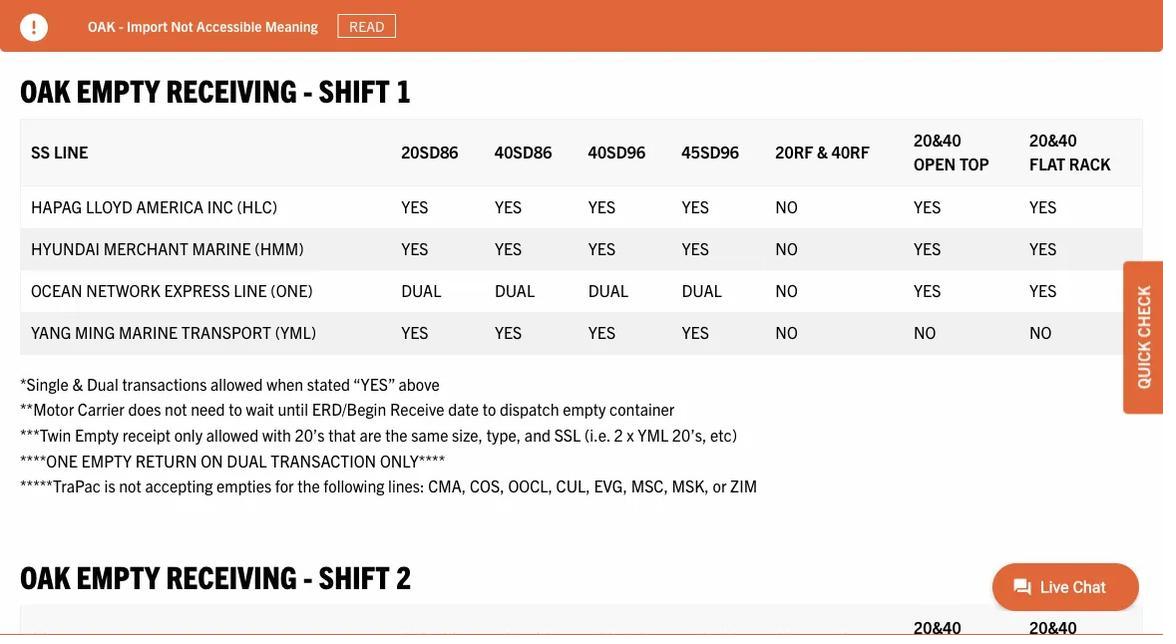 Task type: vqa. For each thing, say whether or not it's contained in the screenshot.
the better on the bottom left of the page
no



Task type: describe. For each thing, give the bounding box(es) containing it.
are
[[360, 425, 382, 445]]

20's,
[[672, 425, 707, 445]]

open
[[914, 154, 956, 174]]

0 vertical spatial not
[[165, 399, 187, 419]]

no for yang ming marine transport (yml)
[[776, 322, 798, 342]]

marine for transport
[[119, 322, 178, 342]]

receiving for 1
[[166, 70, 297, 108]]

empty
[[563, 399, 606, 419]]

accepting
[[145, 476, 213, 496]]

accessible
[[196, 17, 262, 35]]

top
[[960, 154, 990, 174]]

dual
[[87, 374, 118, 394]]

ssl
[[554, 425, 581, 445]]

dual inside the *single & dual transactions allowed when stated "yes" above **motor carrier does not need to wait until erd/begin receive date to dispatch empty container ***twin empty receipt only allowed with 20's that are the same size, type, and ssl (i.e. 2 x yml 20's, etc) ****one empty return on dual transaction only**** *****trapac is not accepting empties for the following lines: cma, cos, oocl, cul, evg, msc, msk, or zim
[[227, 450, 267, 470]]

oak for oak - import not accessible meaning
[[88, 17, 116, 35]]

msk,
[[672, 476, 709, 496]]

erd/begin
[[312, 399, 386, 419]]

hapag lloyd america inc (hlc)
[[31, 197, 277, 217]]

0 vertical spatial -
[[119, 17, 123, 35]]

solid image
[[20, 13, 48, 41]]

quick
[[1134, 342, 1153, 389]]

express
[[164, 280, 230, 300]]

empties
[[217, 476, 272, 496]]

cul,
[[556, 476, 590, 496]]

is
[[104, 476, 115, 496]]

lines:
[[388, 476, 425, 496]]

(yml)
[[275, 322, 316, 342]]

*single & dual transactions allowed when stated "yes" above **motor carrier does not need to wait until erd/begin receive date to dispatch empty container ***twin empty receipt only allowed with 20's that are the same size, type, and ssl (i.e. 2 x yml 20's, etc) ****one empty return on dual transaction only**** *****trapac is not accepting empties for the following lines: cma, cos, oocl, cul, evg, msc, msk, or zim
[[20, 374, 757, 496]]

transactions
[[122, 374, 207, 394]]

hyundai merchant marine (hmm)
[[31, 239, 304, 259]]

20sd86
[[401, 142, 459, 162]]

(one)
[[271, 280, 313, 300]]

only
[[174, 425, 203, 445]]

**motor
[[20, 399, 74, 419]]

2 inside the *single & dual transactions allowed when stated "yes" above **motor carrier does not need to wait until erd/begin receive date to dispatch empty container ***twin empty receipt only allowed with 20's that are the same size, type, and ssl (i.e. 2 x yml 20's, etc) ****one empty return on dual transaction only**** *****trapac is not accepting empties for the following lines: cma, cos, oocl, cul, evg, msc, msk, or zim
[[614, 425, 623, 445]]

(hlc)
[[237, 197, 277, 217]]

"yes"
[[353, 374, 395, 394]]

20&40 flat rack
[[1030, 130, 1111, 174]]

cos,
[[470, 476, 505, 496]]

20rf
[[776, 142, 814, 162]]

for
[[275, 476, 294, 496]]

0 vertical spatial the
[[385, 425, 408, 445]]

*single
[[20, 374, 69, 394]]

network
[[86, 280, 160, 300]]

dispatch
[[500, 399, 559, 419]]

****one
[[20, 450, 78, 470]]

marine for (hmm)
[[192, 239, 251, 259]]

oak for oak empty receiving                - shift 1
[[20, 70, 70, 108]]

when
[[267, 374, 303, 394]]

stated
[[307, 374, 350, 394]]

2 to from the left
[[483, 399, 496, 419]]

import
[[127, 17, 168, 35]]

need
[[191, 399, 225, 419]]

america
[[136, 197, 204, 217]]

or
[[713, 476, 727, 496]]

date
[[448, 399, 479, 419]]

that
[[329, 425, 356, 445]]

40rf
[[832, 142, 870, 162]]

above
[[399, 374, 440, 394]]

0 horizontal spatial line
[[54, 142, 88, 162]]

***twin
[[20, 425, 71, 445]]

shift for 2
[[319, 557, 390, 596]]

20&40 open top
[[914, 130, 990, 174]]

no for hyundai merchant marine (hmm)
[[776, 239, 798, 259]]

ocean network express line (one)
[[31, 280, 313, 300]]

quick check link
[[1124, 261, 1163, 414]]

container
[[610, 399, 675, 419]]

& for *single
[[72, 374, 83, 394]]

same
[[411, 425, 448, 445]]

lloyd
[[86, 197, 132, 217]]

20&40 for open
[[914, 130, 962, 150]]

quick check
[[1134, 286, 1153, 389]]

0 vertical spatial allowed
[[211, 374, 263, 394]]

hapag
[[31, 197, 82, 217]]

empty
[[75, 425, 119, 445]]

0 horizontal spatial the
[[298, 476, 320, 496]]

does
[[128, 399, 161, 419]]

receive
[[390, 399, 445, 419]]

yml
[[638, 425, 669, 445]]

rack
[[1070, 154, 1111, 174]]

receiving for 2
[[166, 557, 297, 596]]



Task type: locate. For each thing, give the bounding box(es) containing it.
line
[[54, 142, 88, 162], [234, 280, 267, 300]]

empty for oak empty receiving                - shift 1
[[76, 70, 160, 108]]

1 horizontal spatial line
[[234, 280, 267, 300]]

20&40 inside "20&40 flat rack"
[[1030, 130, 1077, 150]]

marine down ocean network express line (one)
[[119, 322, 178, 342]]

to left 'wait'
[[229, 399, 242, 419]]

read
[[349, 17, 385, 35]]

oak down solid image
[[20, 70, 70, 108]]

line left (one)
[[234, 280, 267, 300]]

flat
[[1030, 154, 1066, 174]]

20&40 inside 20&40 open top
[[914, 130, 962, 150]]

inc
[[207, 197, 233, 217]]

2 vertical spatial oak
[[20, 557, 70, 596]]

marine down the inc
[[192, 239, 251, 259]]

empty
[[76, 70, 160, 108], [81, 450, 132, 470], [76, 557, 160, 596]]

1 vertical spatial oak
[[20, 70, 70, 108]]

20&40 up "open"
[[914, 130, 962, 150]]

1 horizontal spatial to
[[483, 399, 496, 419]]

yes
[[401, 197, 429, 217], [495, 197, 522, 217], [588, 197, 616, 217], [682, 197, 709, 217], [914, 197, 941, 217], [1030, 197, 1057, 217], [401, 239, 429, 259], [495, 239, 522, 259], [588, 239, 616, 259], [682, 239, 709, 259], [914, 239, 941, 259], [1030, 239, 1057, 259], [914, 280, 941, 300], [1030, 280, 1057, 300], [401, 322, 429, 342], [495, 322, 522, 342], [588, 322, 616, 342], [682, 322, 709, 342]]

empty down the is
[[76, 557, 160, 596]]

0 horizontal spatial 2
[[396, 557, 411, 596]]

20&40 for flat
[[1030, 130, 1077, 150]]

0 horizontal spatial marine
[[119, 322, 178, 342]]

1 horizontal spatial 2
[[614, 425, 623, 445]]

oak for oak empty receiving                - shift 2
[[20, 557, 70, 596]]

transaction
[[271, 450, 376, 470]]

the right the are
[[385, 425, 408, 445]]

1 vertical spatial not
[[119, 476, 141, 496]]

meaning
[[265, 17, 318, 35]]

merchant
[[103, 239, 188, 259]]

2
[[614, 425, 623, 445], [396, 557, 411, 596]]

1 vertical spatial 2
[[396, 557, 411, 596]]

wait
[[246, 399, 274, 419]]

read link
[[338, 14, 396, 38]]

with
[[262, 425, 291, 445]]

& left dual
[[72, 374, 83, 394]]

dual
[[401, 280, 441, 300], [495, 280, 535, 300], [588, 280, 629, 300], [682, 280, 722, 300], [227, 450, 267, 470]]

1
[[396, 70, 411, 108]]

0 horizontal spatial 20&40
[[914, 130, 962, 150]]

to right 'date'
[[483, 399, 496, 419]]

2 left x
[[614, 425, 623, 445]]

empty down import
[[76, 70, 160, 108]]

no for ocean network express line (one)
[[776, 280, 798, 300]]

allowed up the on
[[206, 425, 259, 445]]

line right ss
[[54, 142, 88, 162]]

shift
[[319, 70, 390, 108], [319, 557, 390, 596]]

size,
[[452, 425, 483, 445]]

0 vertical spatial &
[[817, 142, 828, 162]]

-
[[119, 17, 123, 35], [303, 70, 313, 108], [303, 557, 313, 596]]

until
[[278, 399, 308, 419]]

etc)
[[711, 425, 738, 445]]

receipt
[[122, 425, 171, 445]]

1 shift from the top
[[319, 70, 390, 108]]

cma,
[[428, 476, 466, 496]]

0 vertical spatial 2
[[614, 425, 623, 445]]

0 horizontal spatial to
[[229, 399, 242, 419]]

40sd96
[[588, 142, 646, 162]]

(hmm)
[[255, 239, 304, 259]]

oak - import not accessible meaning
[[88, 17, 318, 35]]

2 vertical spatial empty
[[76, 557, 160, 596]]

0 vertical spatial marine
[[192, 239, 251, 259]]

evg,
[[594, 476, 628, 496]]

the right the for
[[298, 476, 320, 496]]

1 vertical spatial empty
[[81, 450, 132, 470]]

oak empty receiving                - shift 1
[[20, 70, 411, 108]]

1 receiving from the top
[[166, 70, 297, 108]]

on
[[201, 450, 223, 470]]

2 down lines:
[[396, 557, 411, 596]]

not
[[165, 399, 187, 419], [119, 476, 141, 496]]

0 vertical spatial line
[[54, 142, 88, 162]]

yang
[[31, 322, 71, 342]]

0 vertical spatial shift
[[319, 70, 390, 108]]

0 horizontal spatial not
[[119, 476, 141, 496]]

40sd86
[[495, 142, 552, 162]]

(i.e.
[[585, 425, 610, 445]]

*****trapac
[[20, 476, 101, 496]]

1 horizontal spatial the
[[385, 425, 408, 445]]

oak empty receiving                - shift 2
[[20, 557, 411, 596]]

shift left the '1'
[[319, 70, 390, 108]]

shift for 1
[[319, 70, 390, 108]]

ocean
[[31, 280, 82, 300]]

20&40 up flat
[[1030, 130, 1077, 150]]

20rf & 40rf
[[776, 142, 870, 162]]

2 20&40 from the left
[[1030, 130, 1077, 150]]

0 vertical spatial empty
[[76, 70, 160, 108]]

receiving down "empties"
[[166, 557, 297, 596]]

& right 20rf at the right of the page
[[817, 142, 828, 162]]

yang ming marine transport (yml)
[[31, 322, 316, 342]]

no
[[776, 197, 798, 217], [776, 239, 798, 259], [776, 280, 798, 300], [776, 322, 798, 342], [914, 322, 936, 342], [1030, 322, 1052, 342]]

receiving
[[166, 70, 297, 108], [166, 557, 297, 596]]

& inside the *single & dual transactions allowed when stated "yes" above **motor carrier does not need to wait until erd/begin receive date to dispatch empty container ***twin empty receipt only allowed with 20's that are the same size, type, and ssl (i.e. 2 x yml 20's, etc) ****one empty return on dual transaction only**** *****trapac is not accepting empties for the following lines: cma, cos, oocl, cul, evg, msc, msk, or zim
[[72, 374, 83, 394]]

empty inside the *single & dual transactions allowed when stated "yes" above **motor carrier does not need to wait until erd/begin receive date to dispatch empty container ***twin empty receipt only allowed with 20's that are the same size, type, and ssl (i.e. 2 x yml 20's, etc) ****one empty return on dual transaction only**** *****trapac is not accepting empties for the following lines: cma, cos, oocl, cul, evg, msc, msk, or zim
[[81, 450, 132, 470]]

and
[[525, 425, 551, 445]]

2 receiving from the top
[[166, 557, 297, 596]]

oak left import
[[88, 17, 116, 35]]

allowed up 'wait'
[[211, 374, 263, 394]]

only****
[[380, 450, 445, 470]]

to
[[229, 399, 242, 419], [483, 399, 496, 419]]

ss line
[[31, 142, 88, 162]]

hyundai
[[31, 239, 100, 259]]

& for 20rf
[[817, 142, 828, 162]]

1 vertical spatial the
[[298, 476, 320, 496]]

shift down following
[[319, 557, 390, 596]]

1 vertical spatial marine
[[119, 322, 178, 342]]

receiving down accessible
[[166, 70, 297, 108]]

1 vertical spatial shift
[[319, 557, 390, 596]]

1 horizontal spatial not
[[165, 399, 187, 419]]

no for hapag lloyd america inc (hlc)
[[776, 197, 798, 217]]

following
[[324, 476, 385, 496]]

type,
[[487, 425, 521, 445]]

2 shift from the top
[[319, 557, 390, 596]]

empty for oak empty receiving                - shift 2
[[76, 557, 160, 596]]

- for oak empty receiving                - shift 1
[[303, 70, 313, 108]]

45sd96
[[682, 142, 739, 162]]

transport
[[181, 322, 271, 342]]

not down transactions
[[165, 399, 187, 419]]

1 vertical spatial &
[[72, 374, 83, 394]]

1 to from the left
[[229, 399, 242, 419]]

not right the is
[[119, 476, 141, 496]]

1 vertical spatial allowed
[[206, 425, 259, 445]]

ming
[[75, 322, 115, 342]]

not
[[171, 17, 193, 35]]

20's
[[295, 425, 325, 445]]

ss
[[31, 142, 50, 162]]

1 vertical spatial receiving
[[166, 557, 297, 596]]

&
[[817, 142, 828, 162], [72, 374, 83, 394]]

msc,
[[631, 476, 668, 496]]

carrier
[[78, 399, 125, 419]]

1 horizontal spatial marine
[[192, 239, 251, 259]]

oak down *****trapac
[[20, 557, 70, 596]]

1 vertical spatial -
[[303, 70, 313, 108]]

marine
[[192, 239, 251, 259], [119, 322, 178, 342]]

20&40
[[914, 130, 962, 150], [1030, 130, 1077, 150]]

zim
[[731, 476, 757, 496]]

1 20&40 from the left
[[914, 130, 962, 150]]

0 vertical spatial oak
[[88, 17, 116, 35]]

oocl,
[[508, 476, 553, 496]]

empty up the is
[[81, 450, 132, 470]]

allowed
[[211, 374, 263, 394], [206, 425, 259, 445]]

1 vertical spatial line
[[234, 280, 267, 300]]

x
[[627, 425, 634, 445]]

- for oak empty receiving                - shift 2
[[303, 557, 313, 596]]

1 horizontal spatial &
[[817, 142, 828, 162]]

1 horizontal spatial 20&40
[[1030, 130, 1077, 150]]

2 vertical spatial -
[[303, 557, 313, 596]]

0 vertical spatial receiving
[[166, 70, 297, 108]]

0 horizontal spatial &
[[72, 374, 83, 394]]



